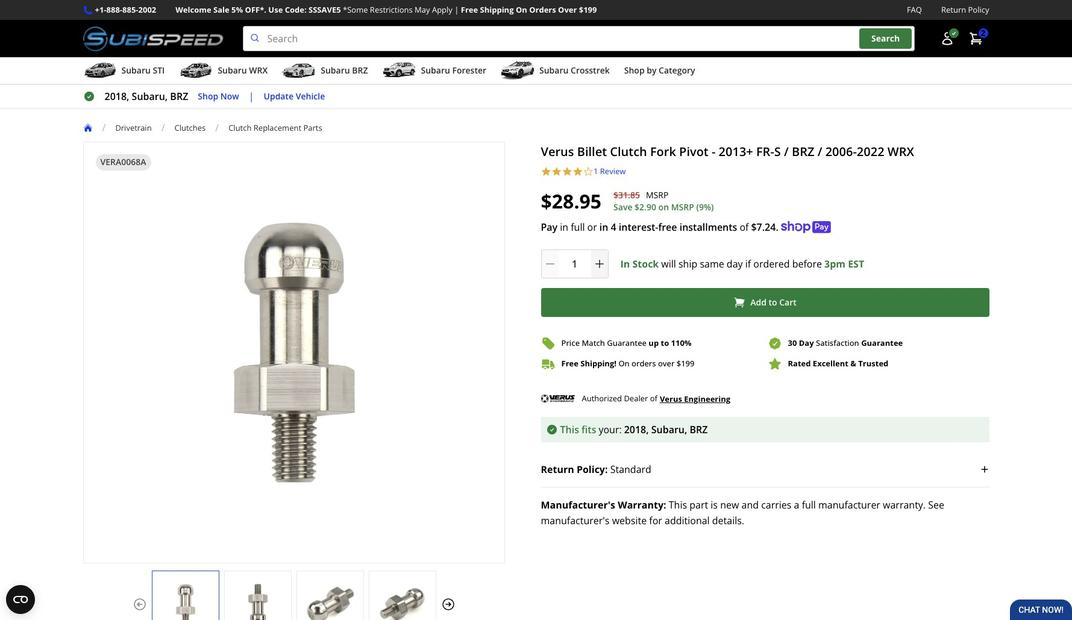 Task type: locate. For each thing, give the bounding box(es) containing it.
msrp up on
[[646, 189, 669, 201]]

1 in from the left
[[560, 220, 569, 234]]

1 horizontal spatial full
[[802, 498, 816, 512]]

restrictions
[[370, 4, 413, 15]]

0 horizontal spatial in
[[560, 220, 569, 234]]

1 vertical spatial shop
[[198, 90, 218, 102]]

use
[[269, 4, 283, 15]]

/ for clutches
[[161, 121, 165, 135]]

in
[[621, 257, 630, 271]]

day
[[727, 257, 743, 271]]

0 vertical spatial to
[[769, 297, 778, 308]]

this inside this part is new and carries a full manufacturer warranty. see manufacturer's website for additional details.
[[669, 498, 688, 512]]

1 horizontal spatial $199
[[677, 358, 695, 369]]

1 horizontal spatial shop
[[625, 65, 645, 76]]

warranty:
[[618, 498, 667, 512]]

star image
[[573, 167, 583, 177]]

0 vertical spatial return
[[942, 4, 967, 15]]

return for return policy: standard
[[541, 463, 575, 476]]

match
[[582, 338, 605, 349]]

star image
[[541, 167, 552, 177], [552, 167, 562, 177], [562, 167, 573, 177]]

see
[[929, 498, 945, 512]]

subaru left forester
[[421, 65, 450, 76]]

0 horizontal spatial subaru,
[[132, 90, 168, 103]]

/ for drivetrain
[[102, 121, 106, 135]]

1 vertical spatial 2018,
[[625, 423, 649, 436]]

0 horizontal spatial return
[[541, 463, 575, 476]]

1 horizontal spatial this
[[669, 498, 688, 512]]

trusted
[[859, 358, 889, 369]]

faq
[[908, 4, 923, 15]]

0 vertical spatial wrx
[[249, 65, 268, 76]]

1 review link
[[594, 166, 626, 177]]

price match guarantee up to 110%
[[562, 338, 692, 349]]

shop inside 'link'
[[198, 90, 218, 102]]

free shipping! on orders over $199
[[562, 358, 695, 369]]

1 vertical spatial wrx
[[888, 144, 915, 160]]

1 horizontal spatial wrx
[[888, 144, 915, 160]]

| right now
[[249, 90, 254, 103]]

pivot
[[680, 144, 709, 160]]

authorized dealer of verus engineering
[[582, 393, 731, 404]]

vera0068a verus billet clutch fork pivot - 2015-2018 wrx / 2013+ fr-s / brz / 86, image
[[152, 584, 219, 621], [225, 584, 291, 621], [297, 584, 363, 621], [369, 584, 436, 621]]

/
[[102, 121, 106, 135], [161, 121, 165, 135], [215, 121, 219, 135], [785, 144, 789, 160], [818, 144, 823, 160]]

on left orders
[[619, 358, 630, 369]]

+1-888-885-2002
[[95, 4, 156, 15]]

| right apply
[[455, 4, 459, 15]]

1 vertical spatial clutch
[[610, 144, 648, 160]]

2 vera0068a verus billet clutch fork pivot - 2015-2018 wrx / 2013+ fr-s / brz / 86, image from the left
[[225, 584, 291, 621]]

4 subaru from the left
[[421, 65, 450, 76]]

to right add
[[769, 297, 778, 308]]

0 horizontal spatial guarantee
[[607, 338, 647, 349]]

wrx up update
[[249, 65, 268, 76]]

guarantee up the trusted
[[862, 338, 903, 349]]

1 vertical spatial free
[[562, 358, 579, 369]]

2
[[981, 27, 986, 39]]

wrx inside dropdown button
[[249, 65, 268, 76]]

1 horizontal spatial subaru,
[[652, 423, 688, 436]]

subaru up vehicle on the top left
[[321, 65, 350, 76]]

$199 right the over
[[677, 358, 695, 369]]

drivetrain
[[115, 122, 152, 133]]

return for return policy
[[942, 4, 967, 15]]

manufacturer
[[819, 498, 881, 512]]

parts
[[304, 122, 322, 133]]

1 vera0068a verus billet clutch fork pivot - 2015-2018 wrx / 2013+ fr-s / brz / 86, image from the left
[[152, 584, 219, 621]]

0 horizontal spatial wrx
[[249, 65, 268, 76]]

0 vertical spatial clutch
[[229, 122, 252, 133]]

110%
[[672, 338, 692, 349]]

$31.85 msrp save $2.90 on msrp (9%)
[[614, 189, 714, 213]]

s
[[775, 144, 781, 160]]

0 vertical spatial verus
[[541, 144, 574, 160]]

verus billet clutch fork pivot - 2013+ fr-s / brz / 2006-2022 wrx
[[541, 144, 915, 160]]

full left or at right top
[[571, 220, 585, 234]]

shop left by on the top
[[625, 65, 645, 76]]

/ left clutches
[[161, 121, 165, 135]]

subaru sti
[[122, 65, 165, 76]]

add to cart button
[[541, 288, 990, 317]]

subaru brz
[[321, 65, 368, 76]]

1 review
[[594, 166, 626, 177]]

apply
[[432, 4, 453, 15]]

shop inside dropdown button
[[625, 65, 645, 76]]

subaru, down authorized dealer of verus engineering
[[652, 423, 688, 436]]

return left policy
[[942, 4, 967, 15]]

1 guarantee from the left
[[607, 338, 647, 349]]

0 horizontal spatial |
[[249, 90, 254, 103]]

0 horizontal spatial verus
[[541, 144, 574, 160]]

verus up star image
[[541, 144, 574, 160]]

brz down the verus engineering link
[[690, 423, 708, 436]]

0 vertical spatial $199
[[579, 4, 597, 15]]

3 subaru from the left
[[321, 65, 350, 76]]

1 horizontal spatial return
[[942, 4, 967, 15]]

clutch up review
[[610, 144, 648, 160]]

to right up
[[661, 338, 669, 349]]

subaru, down subaru sti
[[132, 90, 168, 103]]

1 vertical spatial verus
[[660, 394, 683, 404]]

1 horizontal spatial in
[[600, 220, 609, 234]]

website
[[612, 514, 647, 527]]

0 vertical spatial full
[[571, 220, 585, 234]]

1 horizontal spatial on
[[619, 358, 630, 369]]

sale
[[213, 4, 230, 15]]

on left orders on the top of page
[[516, 4, 528, 15]]

2018, subaru, brz
[[105, 90, 188, 103]]

1 horizontal spatial to
[[769, 297, 778, 308]]

in right pay
[[560, 220, 569, 234]]

verus right the dealer
[[660, 394, 683, 404]]

subaru
[[122, 65, 151, 76], [218, 65, 247, 76], [321, 65, 350, 76], [421, 65, 450, 76], [540, 65, 569, 76]]

full right "a"
[[802, 498, 816, 512]]

code:
[[285, 4, 307, 15]]

2022
[[857, 144, 885, 160]]

.
[[776, 220, 779, 234]]

1 vertical spatial to
[[661, 338, 669, 349]]

1 vertical spatial return
[[541, 463, 575, 476]]

update
[[264, 90, 294, 102]]

this up additional
[[669, 498, 688, 512]]

1 horizontal spatial free
[[562, 358, 579, 369]]

30 day satisfaction guarantee
[[788, 338, 903, 349]]

0 horizontal spatial free
[[461, 4, 478, 15]]

1 horizontal spatial msrp
[[672, 201, 695, 213]]

return left 'policy:'
[[541, 463, 575, 476]]

1 horizontal spatial |
[[455, 4, 459, 15]]

None number field
[[541, 249, 609, 278]]

now
[[221, 90, 239, 102]]

rated
[[788, 358, 811, 369]]

clutch down now
[[229, 122, 252, 133]]

clutch replacement parts link
[[229, 122, 332, 133], [229, 122, 322, 133]]

0 vertical spatial shop
[[625, 65, 645, 76]]

increment image
[[594, 258, 606, 270]]

forester
[[453, 65, 487, 76]]

0 horizontal spatial this
[[561, 423, 579, 436]]

of inside authorized dealer of verus engineering
[[650, 393, 658, 404]]

brz
[[352, 65, 368, 76], [170, 90, 188, 103], [792, 144, 815, 160], [690, 423, 708, 436]]

in left 4 on the top of the page
[[600, 220, 609, 234]]

0 horizontal spatial of
[[650, 393, 658, 404]]

this
[[561, 423, 579, 436], [669, 498, 688, 512]]

on
[[516, 4, 528, 15], [619, 358, 630, 369]]

/ right clutches
[[215, 121, 219, 135]]

shop for shop now
[[198, 90, 218, 102]]

3 star image from the left
[[562, 167, 573, 177]]

manufacturer's
[[541, 514, 610, 527]]

search input field
[[243, 26, 915, 51]]

0 horizontal spatial msrp
[[646, 189, 669, 201]]

1 vertical spatial $199
[[677, 358, 695, 369]]

subaru inside dropdown button
[[540, 65, 569, 76]]

guarantee
[[607, 338, 647, 349], [862, 338, 903, 349]]

0 vertical spatial |
[[455, 4, 459, 15]]

free down price
[[562, 358, 579, 369]]

is
[[711, 498, 718, 512]]

$199 right over
[[579, 4, 597, 15]]

of
[[740, 220, 749, 234], [650, 393, 658, 404]]

category
[[659, 65, 696, 76]]

a subaru wrx thumbnail image image
[[179, 62, 213, 80]]

shop now
[[198, 90, 239, 102]]

of right the dealer
[[650, 393, 658, 404]]

ship
[[679, 257, 698, 271]]

0 vertical spatial of
[[740, 220, 749, 234]]

orders
[[530, 4, 556, 15]]

same
[[700, 257, 725, 271]]

0 horizontal spatial $199
[[579, 4, 597, 15]]

excellent
[[813, 358, 849, 369]]

0 horizontal spatial full
[[571, 220, 585, 234]]

policy:
[[577, 463, 608, 476]]

manufacturer's
[[541, 498, 616, 512]]

price
[[562, 338, 580, 349]]

on
[[659, 201, 669, 213]]

1 star image from the left
[[541, 167, 552, 177]]

5 subaru from the left
[[540, 65, 569, 76]]

msrp right on
[[672, 201, 695, 213]]

1 subaru from the left
[[122, 65, 151, 76]]

0 vertical spatial this
[[561, 423, 579, 436]]

1 vertical spatial subaru,
[[652, 423, 688, 436]]

subaru left sti
[[122, 65, 151, 76]]

button image
[[940, 31, 955, 46]]

of left $7.24
[[740, 220, 749, 234]]

1 vertical spatial of
[[650, 393, 658, 404]]

this part is new and carries a full manufacturer warranty. see manufacturer's website for additional details.
[[541, 498, 945, 527]]

over
[[658, 358, 675, 369]]

shipping!
[[581, 358, 617, 369]]

shop left now
[[198, 90, 218, 102]]

wrx right the 2022
[[888, 144, 915, 160]]

1 vertical spatial this
[[669, 498, 688, 512]]

1 horizontal spatial guarantee
[[862, 338, 903, 349]]

/ right home image
[[102, 121, 106, 135]]

subaru up now
[[218, 65, 247, 76]]

this for part
[[669, 498, 688, 512]]

1 horizontal spatial of
[[740, 220, 749, 234]]

clutches link
[[175, 122, 215, 133], [175, 122, 206, 133]]

search
[[872, 33, 900, 44]]

subaru left crosstrek at the right
[[540, 65, 569, 76]]

this left fits
[[561, 423, 579, 436]]

this for fits
[[561, 423, 579, 436]]

free right apply
[[461, 4, 478, 15]]

*some restrictions may apply | free shipping on orders over $199
[[343, 4, 597, 15]]

0 horizontal spatial shop
[[198, 90, 218, 102]]

0 vertical spatial on
[[516, 4, 528, 15]]

vera0068a
[[100, 156, 146, 168]]

2 subaru from the left
[[218, 65, 247, 76]]

free
[[659, 220, 678, 234]]

wrx
[[249, 65, 268, 76], [888, 144, 915, 160]]

if
[[746, 257, 751, 271]]

subaru forester button
[[383, 60, 487, 84]]

2018, right your:
[[625, 423, 649, 436]]

1 vertical spatial full
[[802, 498, 816, 512]]

off*.
[[245, 4, 267, 15]]

1 horizontal spatial verus
[[660, 394, 683, 404]]

2 button
[[963, 27, 990, 51]]

to inside button
[[769, 297, 778, 308]]

a subaru sti thumbnail image image
[[83, 62, 117, 80]]

for
[[650, 514, 663, 527]]

guarantee up free shipping! on orders over $199
[[607, 338, 647, 349]]

+1-888-885-2002 link
[[95, 4, 156, 16]]

2018, down subaru sti dropdown button
[[105, 90, 129, 103]]

0 horizontal spatial 2018,
[[105, 90, 129, 103]]

brz left a subaru forester thumbnail image
[[352, 65, 368, 76]]

brz inside dropdown button
[[352, 65, 368, 76]]



Task type: describe. For each thing, give the bounding box(es) containing it.
go to right image image
[[441, 598, 456, 612]]

day
[[799, 338, 814, 349]]

1 vertical spatial |
[[249, 90, 254, 103]]

4
[[611, 220, 617, 234]]

a
[[795, 498, 800, 512]]

welcome sale 5% off*. use code: sssave5
[[176, 4, 341, 15]]

subaru crosstrek button
[[501, 60, 610, 84]]

subaru for subaru sti
[[122, 65, 151, 76]]

over
[[558, 4, 577, 15]]

vehicle
[[296, 90, 325, 102]]

0 vertical spatial subaru,
[[132, 90, 168, 103]]

new
[[721, 498, 740, 512]]

shop for shop by category
[[625, 65, 645, 76]]

empty star image
[[583, 167, 594, 177]]

0 horizontal spatial to
[[661, 338, 669, 349]]

search button
[[860, 29, 913, 49]]

review
[[601, 166, 626, 177]]

1 vertical spatial on
[[619, 358, 630, 369]]

satisfaction
[[817, 338, 860, 349]]

return policy
[[942, 4, 990, 15]]

add to cart
[[751, 297, 797, 308]]

shop now link
[[198, 90, 239, 103]]

885-
[[122, 4, 138, 15]]

up
[[649, 338, 659, 349]]

subaru for subaru forester
[[421, 65, 450, 76]]

verus engineering image
[[541, 391, 575, 407]]

a subaru forester thumbnail image image
[[383, 62, 416, 80]]

this fits your: 2018, subaru, brz
[[561, 423, 708, 436]]

part
[[690, 498, 709, 512]]

stock
[[633, 257, 659, 271]]

before
[[793, 257, 823, 271]]

/ for clutch replacement parts
[[215, 121, 219, 135]]

update vehicle button
[[264, 90, 325, 103]]

rated excellent & trusted
[[788, 358, 889, 369]]

subaru wrx
[[218, 65, 268, 76]]

pay
[[541, 220, 558, 234]]

fr-
[[757, 144, 775, 160]]

3pm
[[825, 257, 846, 271]]

add
[[751, 297, 767, 308]]

orders
[[632, 358, 656, 369]]

2006-
[[826, 144, 857, 160]]

subaru for subaru brz
[[321, 65, 350, 76]]

subaru brz button
[[282, 60, 368, 84]]

carries
[[762, 498, 792, 512]]

will
[[662, 257, 676, 271]]

may
[[415, 4, 430, 15]]

2 in from the left
[[600, 220, 609, 234]]

$28.95
[[541, 188, 602, 214]]

1
[[594, 166, 598, 177]]

0 vertical spatial free
[[461, 4, 478, 15]]

0 vertical spatial 2018,
[[105, 90, 129, 103]]

0 horizontal spatial on
[[516, 4, 528, 15]]

home image
[[83, 123, 93, 133]]

/ left the 2006-
[[818, 144, 823, 160]]

full inside this part is new and carries a full manufacturer warranty. see manufacturer's website for additional details.
[[802, 498, 816, 512]]

verus inside authorized dealer of verus engineering
[[660, 394, 683, 404]]

subaru wrx button
[[179, 60, 268, 84]]

faq link
[[908, 4, 923, 16]]

shop pay image
[[781, 221, 831, 233]]

$31.85
[[614, 189, 640, 201]]

2 guarantee from the left
[[862, 338, 903, 349]]

2 star image from the left
[[552, 167, 562, 177]]

subaru for subaru crosstrek
[[540, 65, 569, 76]]

1 horizontal spatial 2018,
[[625, 423, 649, 436]]

decrement image
[[544, 258, 556, 270]]

30
[[788, 338, 797, 349]]

additional
[[665, 514, 710, 527]]

in stock will ship same day if ordered before 3pm est
[[621, 257, 865, 271]]

(9%)
[[697, 201, 714, 213]]

welcome
[[176, 4, 211, 15]]

manufacturer's warranty:
[[541, 498, 667, 512]]

subispeed logo image
[[83, 26, 223, 51]]

replacement
[[254, 122, 302, 133]]

/ right s
[[785, 144, 789, 160]]

0 horizontal spatial clutch
[[229, 122, 252, 133]]

888-
[[106, 4, 122, 15]]

2013+
[[719, 144, 754, 160]]

save
[[614, 201, 633, 213]]

3 vera0068a verus billet clutch fork pivot - 2015-2018 wrx / 2013+ fr-s / brz / 86, image from the left
[[297, 584, 363, 621]]

subaru sti button
[[83, 60, 165, 84]]

a subaru crosstrek thumbnail image image
[[501, 62, 535, 80]]

engineering
[[685, 394, 731, 404]]

subaru crosstrek
[[540, 65, 610, 76]]

1 horizontal spatial clutch
[[610, 144, 648, 160]]

by
[[647, 65, 657, 76]]

2002
[[138, 4, 156, 15]]

sssave5
[[309, 4, 341, 15]]

details.
[[713, 514, 745, 527]]

4 vera0068a verus billet clutch fork pivot - 2015-2018 wrx / 2013+ fr-s / brz / 86, image from the left
[[369, 584, 436, 621]]

brz right s
[[792, 144, 815, 160]]

standard
[[611, 463, 652, 476]]

open widget image
[[6, 586, 35, 614]]

subaru for subaru wrx
[[218, 65, 247, 76]]

brz down a subaru wrx thumbnail image
[[170, 90, 188, 103]]

sti
[[153, 65, 165, 76]]

your:
[[599, 423, 622, 436]]

fork
[[651, 144, 677, 160]]

subaru forester
[[421, 65, 487, 76]]

$2.90
[[635, 201, 657, 213]]

a subaru brz thumbnail image image
[[282, 62, 316, 80]]

est
[[849, 257, 865, 271]]

cart
[[780, 297, 797, 308]]

clutch replacement parts
[[229, 122, 322, 133]]

fits
[[582, 423, 597, 436]]

interest-
[[619, 220, 659, 234]]

billet
[[578, 144, 607, 160]]

5%
[[232, 4, 243, 15]]



Task type: vqa. For each thing, say whether or not it's contained in the screenshot.
go to right image
yes



